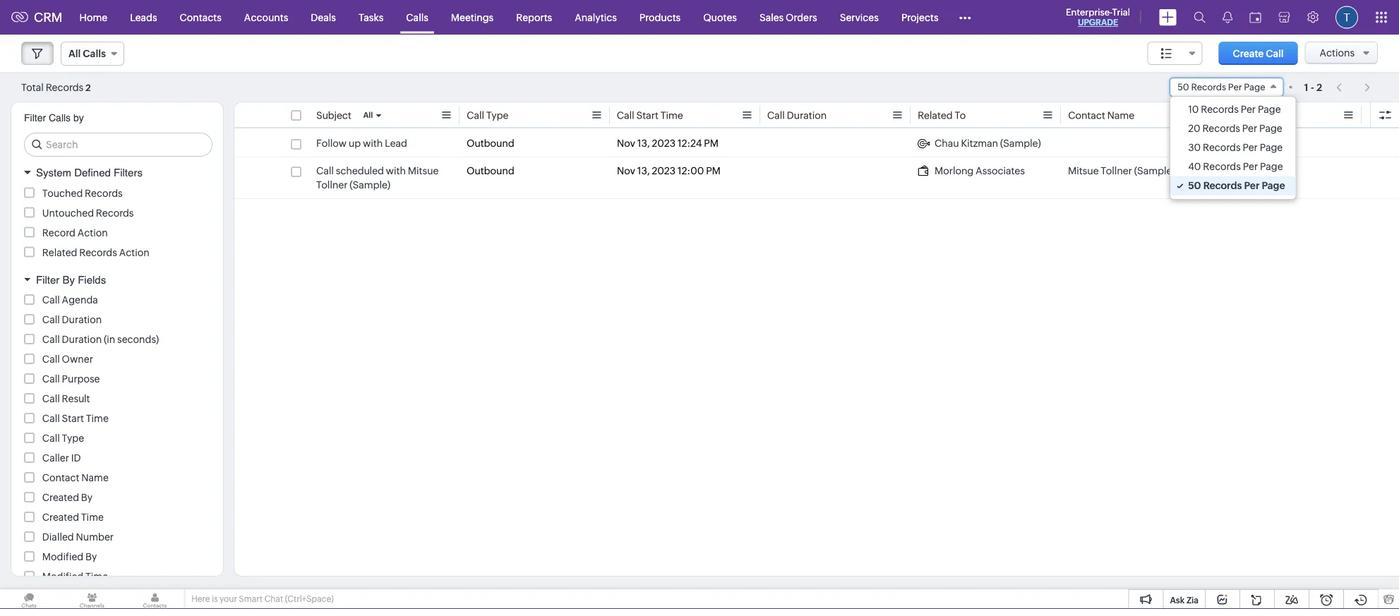 Task type: locate. For each thing, give the bounding box(es) containing it.
created up dialled
[[42, 512, 79, 523]]

calls down "home"
[[83, 48, 106, 59]]

filter up the call agenda
[[36, 274, 60, 286]]

tara schultz for morlong associates
[[1219, 165, 1274, 177]]

page up "40 records per page"
[[1260, 142, 1283, 153]]

(sample) left 40
[[1134, 165, 1175, 177]]

nov up nov 13, 2023 12:00 pm
[[617, 138, 635, 149]]

contact up mitsue tollner (sample)
[[1068, 110, 1105, 121]]

Other Modules field
[[950, 6, 980, 29]]

0 vertical spatial nov
[[617, 138, 635, 149]]

associates
[[976, 165, 1025, 177]]

tara down 30 records per page option
[[1219, 165, 1238, 177]]

1 modified from the top
[[42, 551, 83, 563]]

filter
[[24, 112, 46, 124], [36, 274, 60, 286]]

follow up with lead link
[[316, 136, 407, 150]]

1 vertical spatial related
[[42, 247, 77, 258]]

page up the 10 records per page
[[1244, 82, 1266, 92]]

1 horizontal spatial mitsue
[[1068, 165, 1099, 177]]

calendar image
[[1250, 12, 1262, 23]]

page down "40 records per page"
[[1262, 180, 1285, 191]]

0 vertical spatial related
[[918, 110, 953, 121]]

defined
[[74, 167, 111, 179]]

page up 20 records per page
[[1258, 104, 1281, 115]]

tara down 20 records per page
[[1219, 138, 1238, 149]]

0 horizontal spatial call owner
[[42, 354, 93, 365]]

1 horizontal spatial call type
[[467, 110, 508, 121]]

contact name down id
[[42, 472, 109, 484]]

schultz down 20 records per page
[[1240, 138, 1274, 149]]

0 vertical spatial 13,
[[637, 138, 650, 149]]

1 vertical spatial tara
[[1219, 165, 1238, 177]]

1 vertical spatial action
[[119, 247, 149, 258]]

created
[[42, 492, 79, 503], [42, 512, 79, 523]]

records up 'fields'
[[79, 247, 117, 258]]

1 horizontal spatial contact
[[1068, 110, 1105, 121]]

per for 30 records per page option
[[1243, 142, 1258, 153]]

type
[[486, 110, 508, 121], [62, 433, 84, 444]]

call start time up nov 13, 2023 12:24 pm
[[617, 110, 683, 121]]

filter down total
[[24, 112, 46, 124]]

system defined filters button
[[11, 160, 223, 185]]

1 vertical spatial all
[[363, 111, 373, 120]]

records up 10
[[1191, 82, 1227, 92]]

reports
[[516, 12, 552, 23]]

2 tara schultz from the top
[[1219, 165, 1274, 177]]

contact down caller id
[[42, 472, 79, 484]]

create menu image
[[1159, 9, 1177, 26]]

call duration
[[767, 110, 827, 121], [42, 314, 102, 325]]

page for "10 records per page" option
[[1258, 104, 1281, 115]]

records down 50 records per page field
[[1201, 104, 1239, 115]]

1 horizontal spatial name
[[1107, 110, 1135, 121]]

0 vertical spatial pm
[[704, 138, 719, 149]]

row group
[[234, 130, 1399, 199]]

0 horizontal spatial mitsue
[[408, 165, 439, 177]]

create call
[[1233, 48, 1284, 59]]

0 horizontal spatial all
[[68, 48, 81, 59]]

meetings link
[[440, 0, 505, 34]]

chau
[[935, 138, 959, 149]]

1 vertical spatial call owner
[[42, 354, 93, 365]]

1 horizontal spatial call duration
[[767, 110, 827, 121]]

50 Records Per Page field
[[1170, 78, 1284, 97]]

filter by fields button
[[11, 267, 223, 292]]

call scheduled with mitsue tollner (sample) link
[[316, 164, 453, 192]]

0 vertical spatial (sample)
[[1000, 138, 1041, 149]]

related left to
[[918, 110, 953, 121]]

modified down dialled
[[42, 551, 83, 563]]

untouched records
[[42, 207, 134, 219]]

2 created from the top
[[42, 512, 79, 523]]

0 vertical spatial schultz
[[1240, 138, 1274, 149]]

all
[[68, 48, 81, 59], [363, 111, 373, 120]]

related
[[918, 110, 953, 121], [42, 247, 77, 258]]

meetings
[[451, 12, 494, 23]]

ask
[[1170, 596, 1185, 605]]

1 vertical spatial created
[[42, 512, 79, 523]]

1 vertical spatial contact name
[[42, 472, 109, 484]]

per down the 30 records per page
[[1243, 161, 1258, 172]]

sales orders
[[760, 12, 817, 23]]

2
[[1317, 82, 1323, 93], [85, 82, 91, 93]]

(ctrl+space)
[[285, 595, 334, 604]]

1 horizontal spatial (sample)
[[1000, 138, 1041, 149]]

per inside option
[[1241, 104, 1256, 115]]

1 mitsue from the left
[[408, 165, 439, 177]]

orders
[[786, 12, 817, 23]]

0 vertical spatial start
[[637, 110, 659, 121]]

call purpose
[[42, 374, 100, 385]]

(sample) for mitsue tollner (sample)
[[1134, 165, 1175, 177]]

name up mitsue tollner (sample)
[[1107, 110, 1135, 121]]

(sample) inside call scheduled with mitsue tollner (sample)
[[350, 179, 390, 191]]

1 vertical spatial call type
[[42, 433, 84, 444]]

start down 'result'
[[62, 413, 84, 424]]

1 vertical spatial filter
[[36, 274, 60, 286]]

0 horizontal spatial with
[[363, 138, 383, 149]]

per for 40 records per page option
[[1243, 161, 1258, 172]]

create menu element
[[1151, 0, 1185, 34]]

0 horizontal spatial 2
[[85, 82, 91, 93]]

20 records per page option
[[1171, 119, 1296, 138]]

0 vertical spatial tollner
[[1101, 165, 1132, 177]]

0 vertical spatial 50
[[1178, 82, 1190, 92]]

all up follow up with lead
[[363, 111, 373, 120]]

1 vertical spatial call duration
[[42, 314, 102, 325]]

0 vertical spatial by
[[62, 274, 75, 286]]

tara schultz for chau kitzman (sample)
[[1219, 138, 1274, 149]]

related down record
[[42, 247, 77, 258]]

start up nov 13, 2023 12:24 pm
[[637, 110, 659, 121]]

1 horizontal spatial call owner
[[1219, 110, 1269, 121]]

per up 20 records per page
[[1241, 104, 1256, 115]]

call start time
[[617, 110, 683, 121], [42, 413, 109, 424]]

2 13, from the top
[[637, 165, 650, 177]]

2023 left 12:00 at the top
[[652, 165, 676, 177]]

pm right 12:00 at the top
[[706, 165, 721, 177]]

1 vertical spatial pm
[[706, 165, 721, 177]]

call start time down 'result'
[[42, 413, 109, 424]]

modified down modified by
[[42, 571, 83, 582]]

1 vertical spatial contact
[[42, 472, 79, 484]]

nov
[[617, 138, 635, 149], [617, 165, 635, 177]]

owner up 20 records per page
[[1238, 110, 1269, 121]]

10 records per page
[[1188, 104, 1281, 115]]

1 vertical spatial owner
[[62, 354, 93, 365]]

leads
[[130, 12, 157, 23]]

50 records per page down 40 records per page option
[[1188, 180, 1285, 191]]

20 records per page
[[1188, 123, 1283, 134]]

2 right -
[[1317, 82, 1323, 93]]

contacts link
[[168, 0, 233, 34]]

sales
[[760, 12, 784, 23]]

2023 left 12:24
[[652, 138, 676, 149]]

2 outbound from the top
[[467, 165, 515, 177]]

1 vertical spatial (sample)
[[1134, 165, 1175, 177]]

0 vertical spatial 2023
[[652, 138, 676, 149]]

your
[[220, 595, 237, 604]]

1 schultz from the top
[[1240, 138, 1274, 149]]

0 horizontal spatial contact
[[42, 472, 79, 484]]

search element
[[1185, 0, 1214, 35]]

accounts link
[[233, 0, 300, 34]]

0 horizontal spatial related
[[42, 247, 77, 258]]

2 vertical spatial calls
[[49, 112, 71, 124]]

(sample) up associates
[[1000, 138, 1041, 149]]

all up total records 2
[[68, 48, 81, 59]]

calls
[[406, 12, 428, 23], [83, 48, 106, 59], [49, 112, 71, 124]]

tollner inside call scheduled with mitsue tollner (sample)
[[316, 179, 348, 191]]

mitsue
[[408, 165, 439, 177], [1068, 165, 1099, 177]]

records down 40 records per page option
[[1204, 180, 1242, 191]]

1 vertical spatial start
[[62, 413, 84, 424]]

0 horizontal spatial tollner
[[316, 179, 348, 191]]

1 created from the top
[[42, 492, 79, 503]]

1 vertical spatial 2023
[[652, 165, 676, 177]]

0 horizontal spatial type
[[62, 433, 84, 444]]

mitsue tollner (sample)
[[1068, 165, 1175, 177]]

1 horizontal spatial type
[[486, 110, 508, 121]]

1 vertical spatial 13,
[[637, 165, 650, 177]]

call result
[[42, 393, 90, 405]]

2 2023 from the top
[[652, 165, 676, 177]]

call owner
[[1219, 110, 1269, 121], [42, 354, 93, 365]]

create
[[1233, 48, 1264, 59]]

call duration (in seconds)
[[42, 334, 159, 345]]

1 horizontal spatial 2
[[1317, 82, 1323, 93]]

1 vertical spatial name
[[81, 472, 109, 484]]

enterprise-
[[1066, 7, 1112, 17]]

morlong associates
[[935, 165, 1025, 177]]

50 records per page up "10 records per page" option
[[1178, 82, 1266, 92]]

1 tara from the top
[[1219, 138, 1238, 149]]

tasks
[[359, 12, 384, 23]]

created up created time
[[42, 492, 79, 503]]

name
[[1107, 110, 1135, 121], [81, 472, 109, 484]]

0 horizontal spatial owner
[[62, 354, 93, 365]]

tasks link
[[347, 0, 395, 34]]

1 horizontal spatial action
[[119, 247, 149, 258]]

2 vertical spatial (sample)
[[350, 179, 390, 191]]

time down 'result'
[[86, 413, 109, 424]]

0 vertical spatial with
[[363, 138, 383, 149]]

1 2023 from the top
[[652, 138, 676, 149]]

2 vertical spatial by
[[85, 551, 97, 563]]

home
[[79, 12, 107, 23]]

1 vertical spatial 50 records per page
[[1188, 180, 1285, 191]]

0 horizontal spatial start
[[62, 413, 84, 424]]

filter for filter calls by
[[24, 112, 46, 124]]

0 vertical spatial outbound
[[467, 138, 515, 149]]

tara schultz down the 30 records per page
[[1219, 165, 1274, 177]]

page up the 30 records per page
[[1260, 123, 1283, 134]]

0 vertical spatial action
[[77, 227, 108, 238]]

1 vertical spatial calls
[[83, 48, 106, 59]]

0 horizontal spatial (sample)
[[350, 179, 390, 191]]

1 vertical spatial tara schultz
[[1219, 165, 1274, 177]]

outbound for follow up with lead
[[467, 138, 515, 149]]

signals element
[[1214, 0, 1241, 35]]

up
[[349, 138, 361, 149]]

related to
[[918, 110, 966, 121]]

contact name
[[1068, 110, 1135, 121], [42, 472, 109, 484]]

caller
[[42, 453, 69, 464]]

number
[[76, 532, 114, 543]]

call type
[[467, 110, 508, 121], [42, 433, 84, 444]]

time up the channels image
[[85, 571, 108, 582]]

navigation
[[1330, 77, 1378, 97]]

2023 for 12:00
[[652, 165, 676, 177]]

30
[[1188, 142, 1201, 153]]

all inside all calls field
[[68, 48, 81, 59]]

with for scheduled
[[386, 165, 406, 177]]

filter inside dropdown button
[[36, 274, 60, 286]]

2 inside total records 2
[[85, 82, 91, 93]]

seconds)
[[117, 334, 159, 345]]

call
[[1266, 48, 1284, 59], [467, 110, 484, 121], [617, 110, 635, 121], [767, 110, 785, 121], [1219, 110, 1236, 121], [316, 165, 334, 177], [42, 294, 60, 306], [42, 314, 60, 325], [42, 334, 60, 345], [42, 354, 60, 365], [42, 374, 60, 385], [42, 393, 60, 405], [42, 413, 60, 424], [42, 433, 60, 444]]

1 horizontal spatial calls
[[83, 48, 106, 59]]

1 vertical spatial call start time
[[42, 413, 109, 424]]

by down number
[[85, 551, 97, 563]]

0 vertical spatial tara schultz
[[1219, 138, 1274, 149]]

calls right tasks
[[406, 12, 428, 23]]

2 schultz from the top
[[1240, 165, 1274, 177]]

per up the 10 records per page
[[1228, 82, 1242, 92]]

by up the call agenda
[[62, 274, 75, 286]]

0 vertical spatial filter
[[24, 112, 46, 124]]

filter calls by
[[24, 112, 84, 124]]

1 horizontal spatial contact name
[[1068, 110, 1135, 121]]

calls inside field
[[83, 48, 106, 59]]

records
[[46, 82, 83, 93], [1191, 82, 1227, 92], [1201, 104, 1239, 115], [1203, 123, 1241, 134], [1203, 142, 1241, 153], [1203, 161, 1241, 172], [1204, 180, 1242, 191], [85, 187, 123, 199], [96, 207, 134, 219], [79, 247, 117, 258]]

call owner up 20 records per page
[[1219, 110, 1269, 121]]

modified for modified by
[[42, 551, 83, 563]]

(sample) for chau kitzman (sample)
[[1000, 138, 1041, 149]]

records down "10 records per page" option
[[1203, 123, 1241, 134]]

by inside dropdown button
[[62, 274, 75, 286]]

1 vertical spatial outbound
[[467, 165, 515, 177]]

nov 13, 2023 12:00 pm
[[617, 165, 721, 177]]

0 vertical spatial call start time
[[617, 110, 683, 121]]

page down the 30 records per page
[[1260, 161, 1283, 172]]

0 vertical spatial 50 records per page
[[1178, 82, 1266, 92]]

contact name up mitsue tollner (sample)
[[1068, 110, 1135, 121]]

2 mitsue from the left
[[1068, 165, 1099, 177]]

1 outbound from the top
[[467, 138, 515, 149]]

page for 20 records per page option
[[1260, 123, 1283, 134]]

outbound
[[467, 138, 515, 149], [467, 165, 515, 177]]

list box
[[1171, 97, 1296, 199]]

upgrade
[[1078, 18, 1118, 27]]

0 vertical spatial all
[[68, 48, 81, 59]]

products link
[[628, 0, 692, 34]]

(sample) down 'scheduled'
[[350, 179, 390, 191]]

10 records per page option
[[1171, 100, 1296, 119]]

2 down all calls
[[85, 82, 91, 93]]

call inside call scheduled with mitsue tollner (sample)
[[316, 165, 334, 177]]

1 horizontal spatial with
[[386, 165, 406, 177]]

1 vertical spatial with
[[386, 165, 406, 177]]

with right up
[[363, 138, 383, 149]]

1 vertical spatial 50
[[1188, 180, 1201, 191]]

2 nov from the top
[[617, 165, 635, 177]]

tara schultz down 20 records per page
[[1219, 138, 1274, 149]]

Search text field
[[25, 133, 212, 156]]

50 records per page inside field
[[1178, 82, 1266, 92]]

pm right 12:24
[[704, 138, 719, 149]]

None field
[[1148, 42, 1203, 65]]

contacts image
[[126, 590, 184, 609]]

1 vertical spatial modified
[[42, 571, 83, 582]]

owner up the purpose
[[62, 354, 93, 365]]

with down lead
[[386, 165, 406, 177]]

row group containing follow up with lead
[[234, 130, 1399, 199]]

2 vertical spatial duration
[[62, 334, 102, 345]]

per up "40 records per page"
[[1243, 142, 1258, 153]]

time
[[661, 110, 683, 121], [86, 413, 109, 424], [81, 512, 104, 523], [85, 571, 108, 582]]

0 vertical spatial modified
[[42, 551, 83, 563]]

nov down nov 13, 2023 12:24 pm
[[617, 165, 635, 177]]

1 horizontal spatial all
[[363, 111, 373, 120]]

products
[[640, 12, 681, 23]]

13, down nov 13, 2023 12:24 pm
[[637, 165, 650, 177]]

signals image
[[1223, 11, 1233, 23]]

per down "40 records per page"
[[1244, 180, 1260, 191]]

1 13, from the top
[[637, 138, 650, 149]]

50 records per page
[[1178, 82, 1266, 92], [1188, 180, 1285, 191]]

duration
[[787, 110, 827, 121], [62, 314, 102, 325], [62, 334, 102, 345]]

with inside call scheduled with mitsue tollner (sample)
[[386, 165, 406, 177]]

2 tara from the top
[[1219, 165, 1238, 177]]

13,
[[637, 138, 650, 149], [637, 165, 650, 177]]

per up the 30 records per page
[[1243, 123, 1258, 134]]

50 records per page inside option
[[1188, 180, 1285, 191]]

channels image
[[63, 590, 121, 609]]

1 vertical spatial by
[[81, 492, 93, 503]]

all for all calls
[[68, 48, 81, 59]]

action up related records action
[[77, 227, 108, 238]]

50 up 10
[[1178, 82, 1190, 92]]

page inside option
[[1258, 104, 1281, 115]]

All Calls field
[[61, 42, 124, 66]]

created for created time
[[42, 512, 79, 523]]

chats image
[[0, 590, 58, 609]]

13, up nov 13, 2023 12:00 pm
[[637, 138, 650, 149]]

1 horizontal spatial start
[[637, 110, 659, 121]]

1 vertical spatial nov
[[617, 165, 635, 177]]

40
[[1188, 161, 1201, 172]]

1 tara schultz from the top
[[1219, 138, 1274, 149]]

action up filter by fields dropdown button
[[119, 247, 149, 258]]

1 vertical spatial tollner
[[316, 179, 348, 191]]

schultz for chau kitzman (sample)
[[1240, 138, 1274, 149]]

by
[[62, 274, 75, 286], [81, 492, 93, 503], [85, 551, 97, 563]]

call owner up call purpose
[[42, 354, 93, 365]]

with
[[363, 138, 383, 149], [386, 165, 406, 177]]

12:24
[[678, 138, 702, 149]]

page for 40 records per page option
[[1260, 161, 1283, 172]]

by up created time
[[81, 492, 93, 503]]

2 horizontal spatial calls
[[406, 12, 428, 23]]

1 horizontal spatial related
[[918, 110, 953, 121]]

0 horizontal spatial calls
[[49, 112, 71, 124]]

2 modified from the top
[[42, 571, 83, 582]]

0 horizontal spatial call duration
[[42, 314, 102, 325]]

1 nov from the top
[[617, 138, 635, 149]]

name up created by
[[81, 472, 109, 484]]

calls left by
[[49, 112, 71, 124]]

0 vertical spatial created
[[42, 492, 79, 503]]

modified for modified time
[[42, 571, 83, 582]]

1 vertical spatial schultz
[[1240, 165, 1274, 177]]

by for filter
[[62, 274, 75, 286]]

0 horizontal spatial name
[[81, 472, 109, 484]]

50 down 40
[[1188, 180, 1201, 191]]

schultz down the 30 records per page
[[1240, 165, 1274, 177]]

0 vertical spatial type
[[486, 110, 508, 121]]

fields
[[78, 274, 106, 286]]

per for 20 records per page option
[[1243, 123, 1258, 134]]

30 records per page
[[1188, 142, 1283, 153]]



Task type: vqa. For each thing, say whether or not it's contained in the screenshot.
"Visits" LINK
no



Task type: describe. For each thing, give the bounding box(es) containing it.
30 records per page option
[[1171, 138, 1296, 157]]

kitzman
[[961, 138, 998, 149]]

morlong associates link
[[918, 164, 1025, 178]]

10
[[1188, 104, 1199, 115]]

created time
[[42, 512, 104, 523]]

here is your smart chat (ctrl+space)
[[191, 595, 334, 604]]

purpose
[[62, 374, 100, 385]]

quotes link
[[692, 0, 748, 34]]

1 horizontal spatial call start time
[[617, 110, 683, 121]]

records inside field
[[1191, 82, 1227, 92]]

50 inside field
[[1178, 82, 1190, 92]]

total
[[21, 82, 44, 93]]

per inside field
[[1228, 82, 1242, 92]]

1
[[1304, 82, 1309, 93]]

1 vertical spatial duration
[[62, 314, 102, 325]]

time up number
[[81, 512, 104, 523]]

dialled
[[42, 532, 74, 543]]

services link
[[829, 0, 890, 34]]

schultz for morlong associates
[[1240, 165, 1274, 177]]

morlong
[[935, 165, 974, 177]]

calls for all calls
[[83, 48, 106, 59]]

follow up with lead
[[316, 138, 407, 149]]

call agenda
[[42, 294, 98, 306]]

records down 30 records per page option
[[1203, 161, 1241, 172]]

crm
[[34, 10, 63, 25]]

13, for nov 13, 2023 12:24 pm
[[637, 138, 650, 149]]

2 for 1 - 2
[[1317, 82, 1323, 93]]

0 vertical spatial contact name
[[1068, 110, 1135, 121]]

search image
[[1194, 11, 1206, 23]]

20
[[1188, 123, 1201, 134]]

profile image
[[1336, 6, 1358, 29]]

follow
[[316, 138, 347, 149]]

list box containing 10 records per page
[[1171, 97, 1296, 199]]

to
[[955, 110, 966, 121]]

0 horizontal spatial call start time
[[42, 413, 109, 424]]

caller id
[[42, 453, 81, 464]]

0 vertical spatial call duration
[[767, 110, 827, 121]]

scheduled
[[336, 165, 384, 177]]

(in
[[104, 334, 115, 345]]

page for 30 records per page option
[[1260, 142, 1283, 153]]

analytics link
[[564, 0, 628, 34]]

system defined filters
[[36, 167, 143, 179]]

profile element
[[1327, 0, 1367, 34]]

filter for filter by fields
[[36, 274, 60, 286]]

-
[[1311, 82, 1315, 93]]

accounts
[[244, 12, 288, 23]]

dialled number
[[42, 532, 114, 543]]

trial
[[1112, 7, 1130, 17]]

untouched
[[42, 207, 94, 219]]

13, for nov 13, 2023 12:00 pm
[[637, 165, 650, 177]]

total records 2
[[21, 82, 91, 93]]

records right total
[[46, 82, 83, 93]]

filters
[[114, 167, 143, 179]]

1 - 2
[[1304, 82, 1323, 93]]

40 records per page option
[[1171, 157, 1296, 177]]

call scheduled with mitsue tollner (sample)
[[316, 165, 439, 191]]

here
[[191, 595, 210, 604]]

reports link
[[505, 0, 564, 34]]

created for created by
[[42, 492, 79, 503]]

calls for filter calls by
[[49, 112, 71, 124]]

record action
[[42, 227, 108, 238]]

records down defined
[[85, 187, 123, 199]]

system
[[36, 167, 71, 179]]

page inside field
[[1244, 82, 1266, 92]]

contacts
[[180, 12, 222, 23]]

quotes
[[703, 12, 737, 23]]

40 records per page
[[1188, 161, 1283, 172]]

records inside option
[[1201, 104, 1239, 115]]

call inside button
[[1266, 48, 1284, 59]]

lead
[[385, 138, 407, 149]]

12:00
[[678, 165, 704, 177]]

by for modified
[[85, 551, 97, 563]]

0 vertical spatial contact
[[1068, 110, 1105, 121]]

0 vertical spatial call type
[[467, 110, 508, 121]]

size image
[[1161, 47, 1173, 60]]

subject
[[316, 110, 351, 121]]

ask zia
[[1170, 596, 1199, 605]]

chat
[[264, 595, 283, 604]]

records down 20 records per page option
[[1203, 142, 1241, 153]]

tara for morlong associates
[[1219, 165, 1238, 177]]

pm for nov 13, 2023 12:00 pm
[[706, 165, 721, 177]]

mitsue inside call scheduled with mitsue tollner (sample)
[[408, 165, 439, 177]]

outbound for call scheduled with mitsue tollner (sample)
[[467, 165, 515, 177]]

pm for nov 13, 2023 12:24 pm
[[704, 138, 719, 149]]

deals
[[311, 12, 336, 23]]

agenda
[[62, 294, 98, 306]]

record
[[42, 227, 75, 238]]

leads link
[[119, 0, 168, 34]]

modified by
[[42, 551, 97, 563]]

time up nov 13, 2023 12:24 pm
[[661, 110, 683, 121]]

0 horizontal spatial call type
[[42, 433, 84, 444]]

related for related records action
[[42, 247, 77, 258]]

enterprise-trial upgrade
[[1066, 7, 1130, 27]]

0 horizontal spatial action
[[77, 227, 108, 238]]

tara for chau kitzman (sample)
[[1219, 138, 1238, 149]]

chau kitzman (sample) link
[[918, 136, 1041, 150]]

all calls
[[68, 48, 106, 59]]

records down touched records
[[96, 207, 134, 219]]

by
[[73, 112, 84, 124]]

per for "10 records per page" option
[[1241, 104, 1256, 115]]

0 vertical spatial calls
[[406, 12, 428, 23]]

0 vertical spatial owner
[[1238, 110, 1269, 121]]

projects
[[902, 12, 939, 23]]

all for all
[[363, 111, 373, 120]]

50 records per page option
[[1171, 177, 1296, 196]]

smart
[[239, 595, 263, 604]]

created by
[[42, 492, 93, 503]]

nov for nov 13, 2023 12:24 pm
[[617, 138, 635, 149]]

chau kitzman (sample)
[[935, 138, 1041, 149]]

0 vertical spatial duration
[[787, 110, 827, 121]]

sales orders link
[[748, 0, 829, 34]]

related records action
[[42, 247, 149, 258]]

actions
[[1320, 47, 1355, 59]]

analytics
[[575, 12, 617, 23]]

related for related to
[[918, 110, 953, 121]]

id
[[71, 453, 81, 464]]

0 vertical spatial call owner
[[1219, 110, 1269, 121]]

create call button
[[1219, 42, 1298, 65]]

page for 50 records per page option in the right top of the page
[[1262, 180, 1285, 191]]

per for 50 records per page option in the right top of the page
[[1244, 180, 1260, 191]]

nov for nov 13, 2023 12:00 pm
[[617, 165, 635, 177]]

mitsue tollner (sample) link
[[1068, 164, 1175, 178]]

50 inside option
[[1188, 180, 1201, 191]]

1 horizontal spatial tollner
[[1101, 165, 1132, 177]]

by for created
[[81, 492, 93, 503]]

calls link
[[395, 0, 440, 34]]

2023 for 12:24
[[652, 138, 676, 149]]

2 for total records 2
[[85, 82, 91, 93]]

with for up
[[363, 138, 383, 149]]

0 horizontal spatial contact name
[[42, 472, 109, 484]]

1 vertical spatial type
[[62, 433, 84, 444]]



